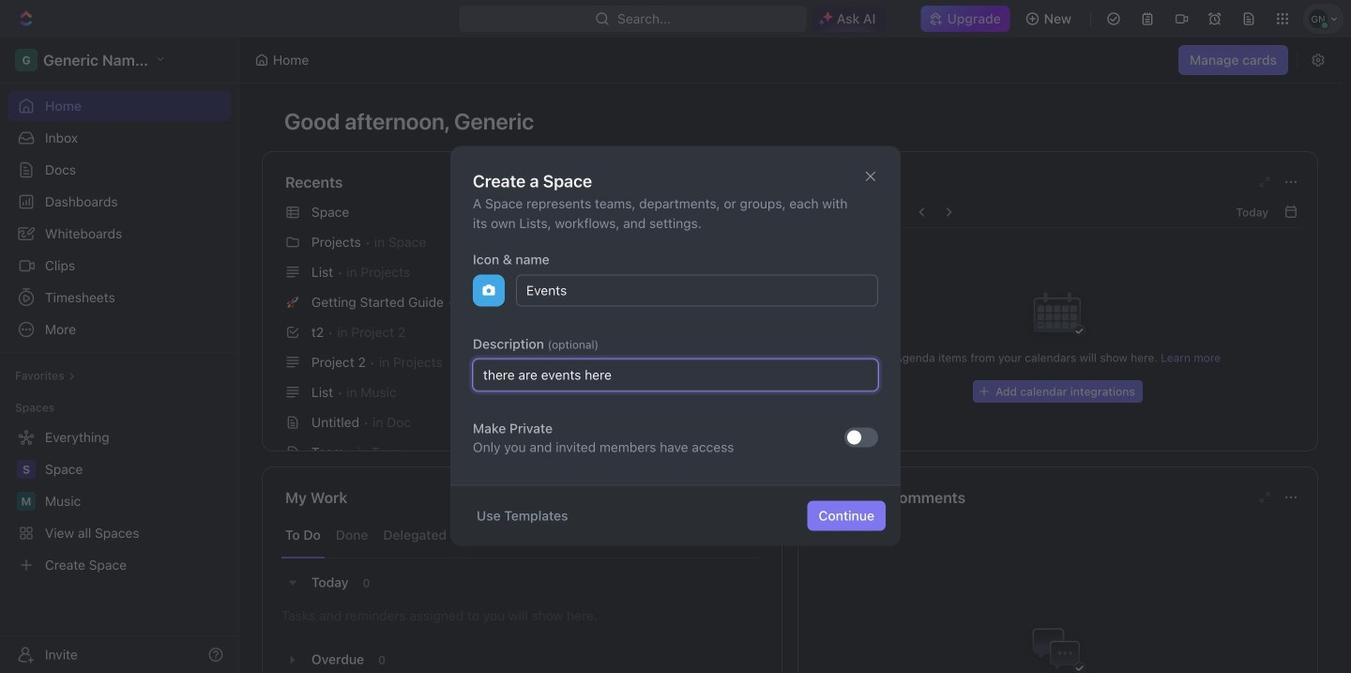 Task type: locate. For each thing, give the bounding box(es) containing it.
dialog
[[451, 146, 901, 546]]

tab list
[[282, 513, 763, 559]]

sidebar navigation
[[0, 38, 239, 673]]

tree inside sidebar navigation
[[8, 422, 231, 580]]

tree
[[8, 422, 231, 580]]

None field
[[473, 359, 879, 391]]



Task type: describe. For each thing, give the bounding box(es) containing it.
e.g. Marketing, Engineering, HR field
[[516, 275, 879, 307]]

camera image
[[483, 284, 495, 296]]



Task type: vqa. For each thing, say whether or not it's contained in the screenshot.
Tab List
yes



